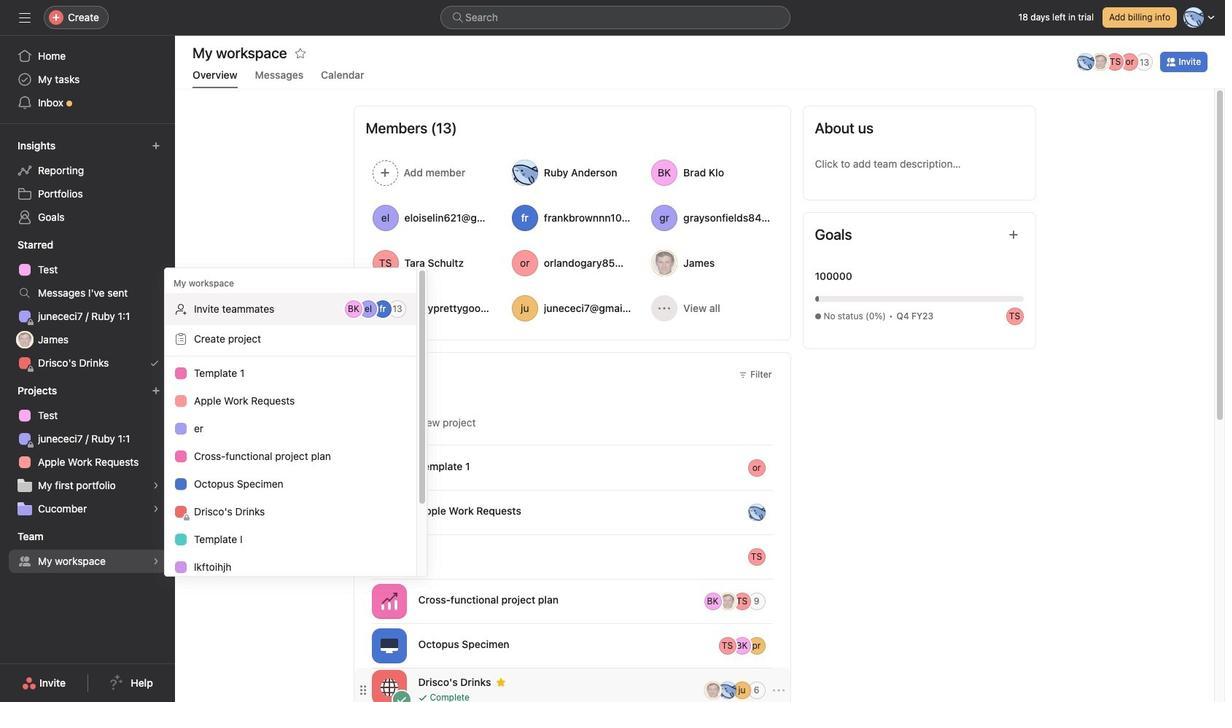 Task type: locate. For each thing, give the bounding box(es) containing it.
list item
[[354, 446, 790, 490], [354, 490, 790, 535], [354, 535, 790, 579], [354, 579, 790, 624], [354, 624, 790, 668], [354, 668, 790, 703]]

see details, my first portfolio image
[[152, 481, 160, 490]]

projects element
[[0, 378, 175, 524]]

see details, cucomber image
[[152, 505, 160, 514]]

insights element
[[0, 133, 175, 232]]

add to starred image
[[295, 47, 306, 59]]

1 list item from the top
[[354, 446, 790, 490]]

new project or portfolio image
[[152, 387, 160, 395]]

global element
[[0, 36, 175, 123]]

menu item
[[165, 293, 417, 325]]

filter projects image
[[739, 371, 748, 379]]

list box
[[441, 6, 791, 29]]

4 list item from the top
[[354, 579, 790, 624]]

2 list item from the top
[[354, 490, 790, 535]]

5 list item from the top
[[354, 624, 790, 668]]



Task type: vqa. For each thing, say whether or not it's contained in the screenshot.
"Filter projects" image
yes



Task type: describe. For each thing, give the bounding box(es) containing it.
starred element
[[0, 232, 175, 378]]

show options image
[[773, 685, 785, 696]]

add goal image
[[1008, 229, 1020, 241]]

graph image
[[380, 593, 398, 610]]

computer image
[[380, 637, 398, 655]]

3 list item from the top
[[354, 535, 790, 579]]

new insights image
[[152, 142, 160, 150]]

globe image
[[380, 679, 398, 696]]

6 list item from the top
[[354, 668, 790, 703]]

toggle project starred status image
[[497, 678, 506, 687]]

hide sidebar image
[[19, 12, 31, 23]]

see details, my workspace image
[[152, 557, 160, 566]]

teams element
[[0, 524, 175, 576]]



